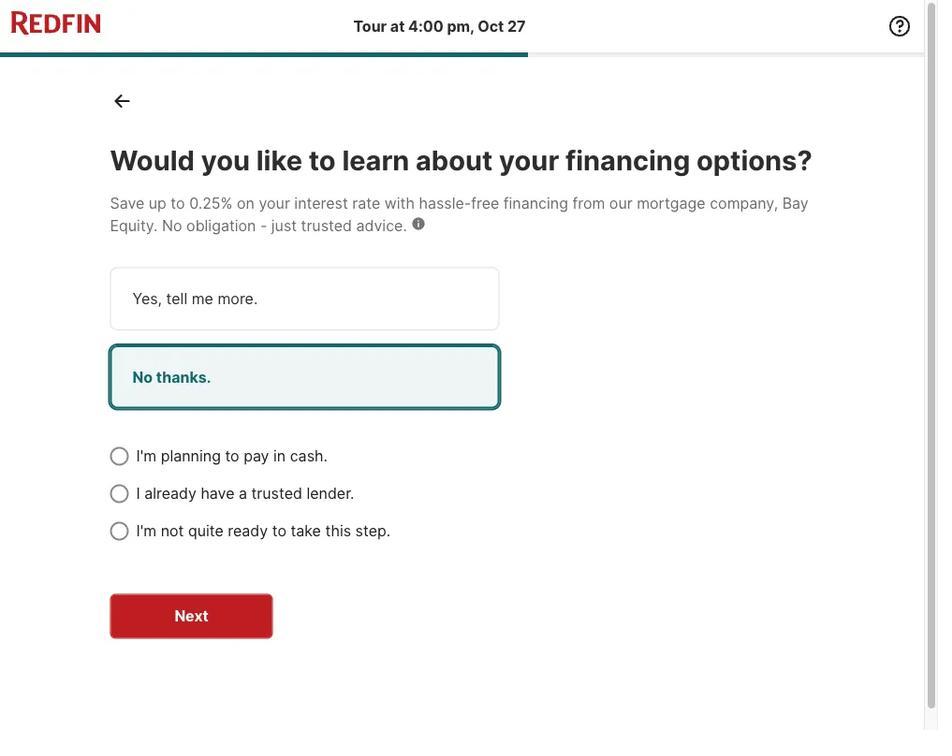Task type: describe. For each thing, give the bounding box(es) containing it.
1 horizontal spatial your
[[499, 144, 560, 177]]

trusted inside save up to 0.25% on your interest rate with hassle-free financing from our mortgage company, bay equity. no obligation - just trusted advice.
[[301, 217, 352, 235]]

your inside save up to 0.25% on your interest rate with hassle-free financing from our mortgage company, bay equity. no obligation - just trusted advice.
[[259, 194, 290, 212]]

like
[[256, 144, 303, 177]]

save up to 0.25% on your interest rate with hassle-free financing from our mortgage company, bay equity. no obligation - just trusted advice.
[[110, 194, 809, 235]]

a
[[239, 485, 247, 503]]

0.25%
[[189, 194, 233, 212]]

have
[[201, 485, 235, 503]]

1 vertical spatial trusted
[[252, 485, 303, 503]]

advice.
[[356, 217, 407, 235]]

from
[[573, 194, 606, 212]]

tour
[[354, 17, 387, 35]]

lender.
[[307, 485, 355, 503]]

i'm for i'm not quite ready to take this step.
[[136, 522, 157, 540]]

me
[[192, 290, 214, 308]]

tour at 4:00 pm, oct 27
[[354, 17, 526, 35]]

already
[[144, 485, 197, 503]]

our
[[610, 194, 633, 212]]

this
[[326, 522, 351, 540]]

next
[[175, 607, 209, 626]]

oct
[[478, 17, 504, 35]]

rate
[[352, 194, 381, 212]]

learn
[[342, 144, 410, 177]]

Yes, tell me more. radio
[[110, 267, 500, 331]]

obligation
[[187, 217, 256, 235]]

yes,
[[133, 290, 162, 308]]

would
[[110, 144, 195, 177]]

4:00
[[409, 17, 444, 35]]

in
[[274, 447, 286, 465]]

with
[[385, 194, 415, 212]]

27
[[508, 17, 526, 35]]

i'm not quite ready to take this step.
[[136, 522, 391, 540]]

would you like to learn about your financing options?
[[110, 144, 813, 177]]

to left pay
[[225, 447, 240, 465]]

financing inside save up to 0.25% on your interest rate with hassle-free financing from our mortgage company, bay equity. no obligation - just trusted advice.
[[504, 194, 569, 212]]

0 vertical spatial financing
[[566, 144, 691, 177]]

quite
[[188, 522, 224, 540]]

take
[[291, 522, 321, 540]]

I'm planning to pay in cash. radio
[[110, 447, 129, 466]]

just
[[272, 217, 297, 235]]

pm,
[[447, 17, 474, 35]]



Task type: vqa. For each thing, say whether or not it's contained in the screenshot.
1.10M to the top
no



Task type: locate. For each thing, give the bounding box(es) containing it.
i'm for i'm planning to pay in cash.
[[136, 447, 157, 465]]

pay
[[244, 447, 269, 465]]

hassle-
[[419, 194, 471, 212]]

0 horizontal spatial no
[[133, 368, 153, 386]]

0 vertical spatial i'm
[[136, 447, 157, 465]]

tell
[[166, 290, 188, 308]]

1 vertical spatial financing
[[504, 194, 569, 212]]

no down up on the top left of the page
[[162, 217, 182, 235]]

i already have a trusted lender.
[[136, 485, 355, 503]]

free
[[471, 194, 500, 212]]

step.
[[356, 522, 391, 540]]

about
[[416, 144, 493, 177]]

company,
[[710, 194, 779, 212]]

0 vertical spatial trusted
[[301, 217, 352, 235]]

option group
[[110, 267, 579, 409]]

i
[[136, 485, 140, 503]]

trusted down interest on the top of the page
[[301, 217, 352, 235]]

thanks.
[[156, 368, 211, 386]]

0 vertical spatial no
[[162, 217, 182, 235]]

no left thanks.
[[133, 368, 153, 386]]

option group containing yes, tell me more.
[[110, 267, 579, 409]]

1 vertical spatial i'm
[[136, 522, 157, 540]]

save
[[110, 194, 145, 212]]

up
[[149, 194, 167, 212]]

on
[[237, 194, 255, 212]]

interest
[[295, 194, 348, 212]]

no thanks.
[[133, 368, 211, 386]]

more.
[[218, 290, 258, 308]]

cash.
[[290, 447, 328, 465]]

planning
[[161, 447, 221, 465]]

0 vertical spatial your
[[499, 144, 560, 177]]

not
[[161, 522, 184, 540]]

financing up "our" at right
[[566, 144, 691, 177]]

to left take
[[272, 522, 287, 540]]

0 horizontal spatial your
[[259, 194, 290, 212]]

no
[[162, 217, 182, 235], [133, 368, 153, 386]]

No thanks. radio
[[110, 345, 500, 409]]

1 horizontal spatial no
[[162, 217, 182, 235]]

i'm planning to pay in cash.
[[136, 447, 328, 465]]

I already have a trusted lender. radio
[[110, 485, 129, 503]]

your
[[499, 144, 560, 177], [259, 194, 290, 212]]

no inside save up to 0.25% on your interest rate with hassle-free financing from our mortgage company, bay equity. no obligation - just trusted advice.
[[162, 217, 182, 235]]

your up free
[[499, 144, 560, 177]]

i'm
[[136, 447, 157, 465], [136, 522, 157, 540]]

yes, tell me more.
[[133, 290, 258, 308]]

to right like
[[309, 144, 336, 177]]

to right up on the top left of the page
[[171, 194, 185, 212]]

financing right free
[[504, 194, 569, 212]]

ready
[[228, 522, 268, 540]]

equity.
[[110, 217, 158, 235]]

you
[[201, 144, 250, 177]]

to inside save up to 0.25% on your interest rate with hassle-free financing from our mortgage company, bay equity. no obligation - just trusted advice.
[[171, 194, 185, 212]]

next button
[[110, 594, 273, 639]]

no inside option
[[133, 368, 153, 386]]

bay
[[783, 194, 809, 212]]

trusted
[[301, 217, 352, 235], [252, 485, 303, 503]]

financing
[[566, 144, 691, 177], [504, 194, 569, 212]]

trusted right a at the bottom left of the page
[[252, 485, 303, 503]]

-
[[260, 217, 267, 235]]

1 vertical spatial your
[[259, 194, 290, 212]]

at
[[391, 17, 405, 35]]

your up the just
[[259, 194, 290, 212]]

1 i'm from the top
[[136, 447, 157, 465]]

mortgage
[[637, 194, 706, 212]]

2 i'm from the top
[[136, 522, 157, 540]]

to
[[309, 144, 336, 177], [171, 194, 185, 212], [225, 447, 240, 465], [272, 522, 287, 540]]

i'm right i'm planning to pay in cash. option
[[136, 447, 157, 465]]

I'm not quite ready to take this step. radio
[[110, 522, 129, 541]]

progress bar
[[0, 52, 925, 57]]

i'm left the not
[[136, 522, 157, 540]]

options?
[[697, 144, 813, 177]]

1 vertical spatial no
[[133, 368, 153, 386]]



